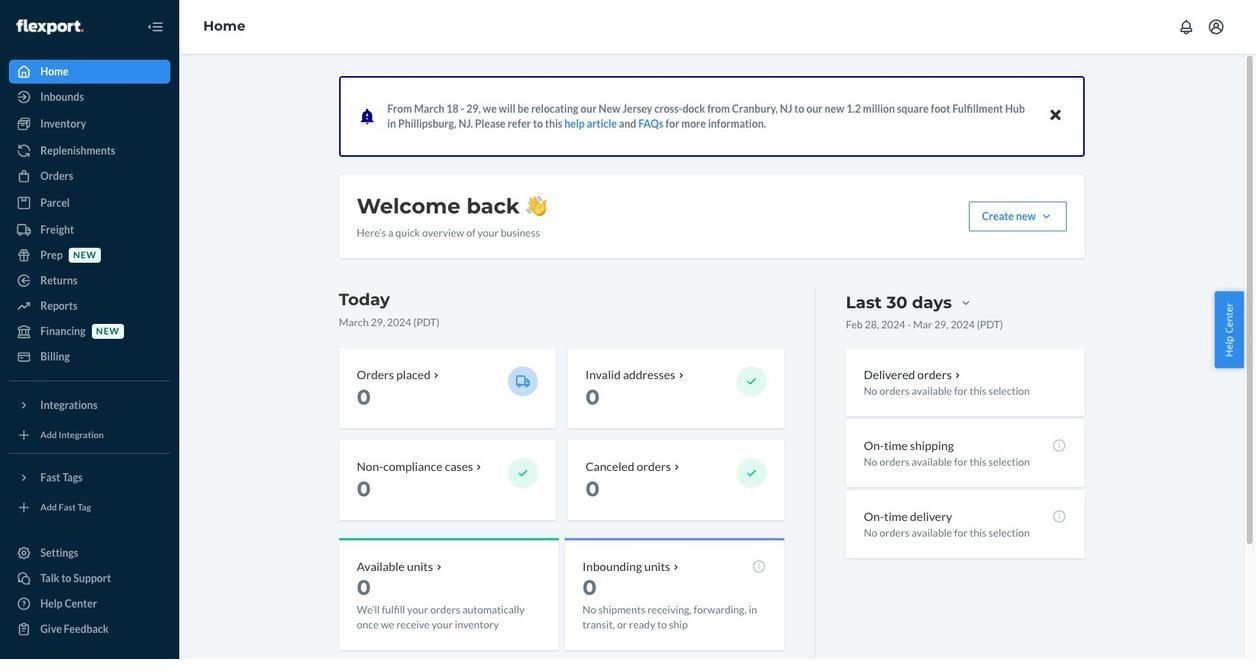 Task type: describe. For each thing, give the bounding box(es) containing it.
close image
[[1050, 106, 1061, 124]]

hand-wave emoji image
[[526, 196, 547, 217]]

open account menu image
[[1208, 18, 1226, 36]]

close navigation image
[[146, 18, 164, 36]]



Task type: locate. For each thing, give the bounding box(es) containing it.
flexport logo image
[[16, 19, 84, 34]]

open notifications image
[[1178, 18, 1196, 36]]



Task type: vqa. For each thing, say whether or not it's contained in the screenshot.
Open account menu ICON
yes



